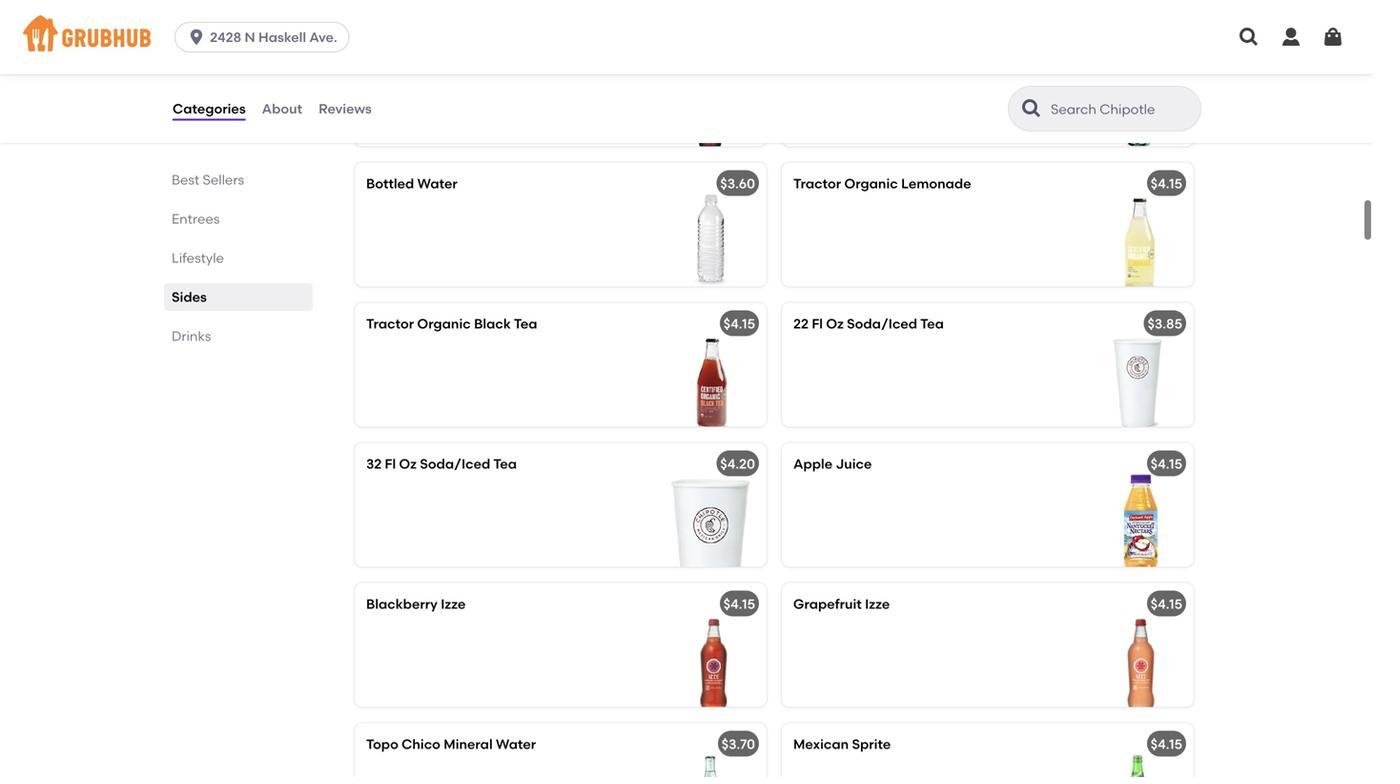 Task type: describe. For each thing, give the bounding box(es) containing it.
categories
[[173, 100, 246, 117]]

2428
[[210, 29, 241, 45]]

fl for 22
[[812, 315, 823, 332]]

mexican sprite image
[[1051, 723, 1194, 777]]

32 fl oz soda/iced tea
[[366, 456, 517, 472]]

blackberry
[[366, 596, 438, 612]]

oz for 32
[[399, 456, 417, 472]]

lifestyle
[[172, 250, 224, 266]]

drinks
[[172, 328, 211, 344]]

$4.20
[[720, 456, 755, 472]]

$4.15 for $4.15
[[1151, 596, 1183, 612]]

main navigation navigation
[[0, 0, 1373, 74]]

apple
[[793, 456, 833, 472]]

best sellers
[[172, 172, 244, 188]]

$3.85
[[1148, 315, 1183, 332]]

1 horizontal spatial svg image
[[1322, 26, 1345, 49]]

$4.15 for $3.60
[[1151, 175, 1183, 192]]

oz for 22
[[826, 315, 844, 332]]

topo
[[366, 736, 398, 752]]

Search Chipotle search field
[[1049, 100, 1195, 118]]

about
[[262, 100, 302, 117]]

tractor organic black tea
[[366, 315, 537, 332]]

bottled water
[[366, 175, 458, 192]]

mexican sprite
[[793, 736, 891, 752]]

$3.60
[[720, 175, 755, 192]]

sellers
[[203, 172, 244, 188]]

organic for black
[[417, 315, 471, 332]]

grapefruit izze
[[793, 596, 890, 612]]

mexican
[[793, 736, 849, 752]]

tea for 32 fl oz soda/iced tea
[[493, 456, 517, 472]]

juice
[[836, 456, 872, 472]]

mineral
[[444, 736, 493, 752]]

san pellegrino sparkling image
[[1051, 22, 1194, 146]]

tractor organic lemonade image
[[1051, 162, 1194, 286]]

2 svg image from the left
[[1280, 26, 1303, 49]]

topo chico mineral water image
[[624, 723, 767, 777]]

2428 n haskell ave.
[[210, 29, 337, 45]]

categories button
[[172, 74, 247, 143]]

fl for 32
[[385, 456, 396, 472]]

blackberry izze
[[366, 596, 466, 612]]

bottled
[[366, 175, 414, 192]]

$3.70
[[722, 736, 755, 752]]



Task type: locate. For each thing, give the bounding box(es) containing it.
0 horizontal spatial fl
[[385, 456, 396, 472]]

mexican coca-cola image
[[624, 22, 767, 146]]

1 horizontal spatial oz
[[826, 315, 844, 332]]

22 fl oz soda/iced tea image
[[1051, 303, 1194, 427]]

svg image
[[1238, 26, 1261, 49], [1280, 26, 1303, 49]]

1 izze from the left
[[441, 596, 466, 612]]

izze
[[441, 596, 466, 612], [865, 596, 890, 612]]

water right mineral
[[496, 736, 536, 752]]

organic left black
[[417, 315, 471, 332]]

0 horizontal spatial water
[[417, 175, 458, 192]]

2 izze from the left
[[865, 596, 890, 612]]

0 vertical spatial soda/iced
[[847, 315, 917, 332]]

chico
[[402, 736, 440, 752]]

organic left "lemonade"
[[844, 175, 898, 192]]

organic
[[844, 175, 898, 192], [417, 315, 471, 332]]

tractor for tractor organic black tea
[[366, 315, 414, 332]]

topo chico mineral water
[[366, 736, 536, 752]]

black
[[474, 315, 511, 332]]

reviews
[[319, 100, 372, 117]]

organic for lemonade
[[844, 175, 898, 192]]

izze right "grapefruit"
[[865, 596, 890, 612]]

0 vertical spatial fl
[[812, 315, 823, 332]]

tea
[[514, 315, 537, 332], [920, 315, 944, 332], [493, 456, 517, 472]]

water
[[417, 175, 458, 192], [496, 736, 536, 752]]

0 horizontal spatial organic
[[417, 315, 471, 332]]

$4.15 for $4.20
[[1151, 456, 1183, 472]]

bottled water image
[[624, 162, 767, 286]]

1 horizontal spatial water
[[496, 736, 536, 752]]

oz right 32
[[399, 456, 417, 472]]

lemonade
[[901, 175, 971, 192]]

1 horizontal spatial tractor
[[793, 175, 841, 192]]

32
[[366, 456, 382, 472]]

haskell
[[258, 29, 306, 45]]

1 vertical spatial organic
[[417, 315, 471, 332]]

0 horizontal spatial svg image
[[187, 28, 206, 47]]

1 vertical spatial fl
[[385, 456, 396, 472]]

0 vertical spatial water
[[417, 175, 458, 192]]

ave.
[[309, 29, 337, 45]]

1 horizontal spatial fl
[[812, 315, 823, 332]]

tractor organic black tea image
[[624, 303, 767, 427]]

tea for 22 fl oz soda/iced tea
[[920, 315, 944, 332]]

tractor for tractor organic lemonade
[[793, 175, 841, 192]]

tractor organic lemonade
[[793, 175, 971, 192]]

izze for grapefruit izze
[[865, 596, 890, 612]]

grapefruit izze image
[[1051, 583, 1194, 707]]

soda/iced right 32
[[420, 456, 490, 472]]

izze for blackberry izze
[[441, 596, 466, 612]]

soda/iced right '22'
[[847, 315, 917, 332]]

1 horizontal spatial svg image
[[1280, 26, 1303, 49]]

0 vertical spatial oz
[[826, 315, 844, 332]]

1 horizontal spatial soda/iced
[[847, 315, 917, 332]]

fl
[[812, 315, 823, 332], [385, 456, 396, 472]]

svg image inside 2428 n haskell ave. button
[[187, 28, 206, 47]]

apple juice image
[[1051, 443, 1194, 567]]

0 horizontal spatial tractor
[[366, 315, 414, 332]]

22
[[793, 315, 809, 332]]

blackberry izze image
[[624, 583, 767, 707]]

$4.15 for $3.70
[[1151, 736, 1183, 752]]

reviews button
[[318, 74, 373, 143]]

0 vertical spatial organic
[[844, 175, 898, 192]]

sprite
[[852, 736, 891, 752]]

0 horizontal spatial svg image
[[1238, 26, 1261, 49]]

2428 n haskell ave. button
[[175, 22, 357, 52]]

n
[[245, 29, 255, 45]]

grapefruit
[[793, 596, 862, 612]]

$4.15
[[1151, 175, 1183, 192], [724, 315, 755, 332], [1151, 456, 1183, 472], [724, 596, 755, 612], [1151, 596, 1183, 612], [1151, 736, 1183, 752]]

1 horizontal spatial organic
[[844, 175, 898, 192]]

0 horizontal spatial izze
[[441, 596, 466, 612]]

sides
[[172, 289, 207, 305]]

best
[[172, 172, 199, 188]]

fl right 32
[[385, 456, 396, 472]]

oz right '22'
[[826, 315, 844, 332]]

entrees
[[172, 211, 220, 227]]

1 vertical spatial soda/iced
[[420, 456, 490, 472]]

0 horizontal spatial oz
[[399, 456, 417, 472]]

1 vertical spatial water
[[496, 736, 536, 752]]

svg image
[[1322, 26, 1345, 49], [187, 28, 206, 47]]

about button
[[261, 74, 303, 143]]

soda/iced
[[847, 315, 917, 332], [420, 456, 490, 472]]

1 horizontal spatial izze
[[865, 596, 890, 612]]

1 vertical spatial oz
[[399, 456, 417, 472]]

0 vertical spatial tractor
[[793, 175, 841, 192]]

oz
[[826, 315, 844, 332], [399, 456, 417, 472]]

water right bottled at the top left
[[417, 175, 458, 192]]

tractor
[[793, 175, 841, 192], [366, 315, 414, 332]]

soda/iced for 32 fl oz soda/iced tea
[[420, 456, 490, 472]]

1 vertical spatial tractor
[[366, 315, 414, 332]]

0 horizontal spatial soda/iced
[[420, 456, 490, 472]]

search icon image
[[1020, 97, 1043, 120]]

apple juice
[[793, 456, 872, 472]]

fl right '22'
[[812, 315, 823, 332]]

soda/iced for 22 fl oz soda/iced tea
[[847, 315, 917, 332]]

1 svg image from the left
[[1238, 26, 1261, 49]]

22 fl oz soda/iced tea
[[793, 315, 944, 332]]

32 fl oz soda/iced tea image
[[624, 443, 767, 567]]

izze right blackberry
[[441, 596, 466, 612]]



Task type: vqa. For each thing, say whether or not it's contained in the screenshot.


